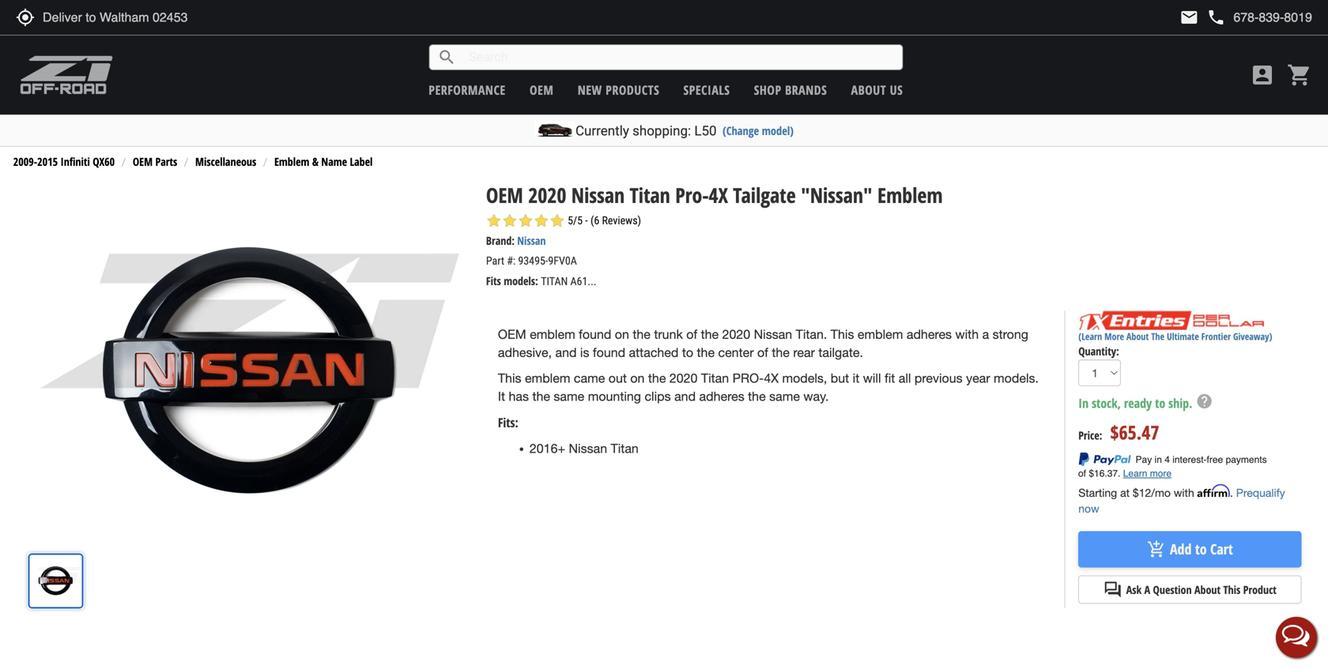 Task type: describe. For each thing, give the bounding box(es) containing it.
giveaway)
[[1233, 330, 1272, 343]]

question_answer
[[1104, 581, 1122, 600]]

new
[[578, 81, 602, 98]]

account_box link
[[1246, 62, 1279, 88]]

oem emblem found on the trunk of the 2020 nissan titan.
[[498, 327, 827, 342]]

attached
[[629, 345, 679, 360]]

2016+
[[530, 442, 565, 456]]

currently
[[576, 123, 629, 139]]

this for adheres
[[831, 327, 854, 342]]

mounting
[[588, 389, 641, 404]]

the left rear
[[772, 345, 790, 360]]

it
[[498, 389, 505, 404]]

models.
[[994, 371, 1039, 386]]

specials
[[683, 81, 730, 98]]

oem 2020 nissan titan pro-4x tailgate "nissan" emblem star star star star star 5/5 - (6 reviews) brand: nissan part #: 93495-9fv0a fits models: titan a61...
[[486, 181, 943, 289]]

with inside starting at $12 /mo with affirm .
[[1174, 487, 1194, 500]]

3 star from the left
[[518, 213, 534, 229]]

oem for 2020
[[486, 181, 523, 209]]

oem for parts
[[133, 154, 153, 169]]

fits:
[[498, 414, 518, 431]]

1 same from the left
[[554, 389, 584, 404]]

about us
[[851, 81, 903, 98]]

adheres inside "this emblem adheres with a strong adhesive, and is found attached to the center of the rear tailgate."
[[907, 327, 952, 342]]

is
[[580, 345, 589, 360]]

nissan right 2016+ at the left bottom of the page
[[569, 442, 607, 456]]

Search search field
[[456, 45, 902, 70]]

2009-2015 infiniti qx60 link
[[13, 154, 115, 169]]

2 vertical spatial to
[[1195, 540, 1207, 559]]

0 horizontal spatial about
[[851, 81, 886, 98]]

oem parts link
[[133, 154, 177, 169]]

&
[[312, 154, 319, 169]]

this inside 'question_answer ask a question about this product'
[[1223, 583, 1241, 598]]

2 star from the left
[[502, 213, 518, 229]]

miscellaneous link
[[195, 154, 256, 169]]

shop brands
[[754, 81, 827, 98]]

2009-2015 infiniti qx60
[[13, 154, 115, 169]]

with inside "this emblem adheres with a strong adhesive, and is found attached to the center of the rear tailgate."
[[955, 327, 979, 342]]

name
[[321, 154, 347, 169]]

ultimate
[[1167, 330, 1199, 343]]

oem link
[[530, 81, 554, 98]]

oem for emblem
[[498, 327, 526, 342]]

part
[[486, 255, 504, 268]]

shopping_cart link
[[1283, 62, 1312, 88]]

but
[[831, 371, 849, 386]]

a61...
[[570, 275, 596, 288]]

models,
[[782, 371, 827, 386]]

way.
[[804, 389, 829, 404]]

rear
[[793, 345, 815, 360]]

ship.
[[1169, 395, 1193, 412]]

previous
[[915, 371, 963, 386]]

has
[[509, 389, 529, 404]]

fit
[[885, 371, 895, 386]]

currently shopping: l50 (change model)
[[576, 123, 794, 139]]

pro-
[[733, 371, 764, 386]]

new products link
[[578, 81, 660, 98]]

the
[[1151, 330, 1165, 343]]

performance
[[429, 81, 506, 98]]

nissan up 93495-
[[517, 233, 546, 248]]

shop brands link
[[754, 81, 827, 98]]

this emblem adheres with a strong adhesive, and is found attached to the center of the rear tailgate.
[[498, 327, 1029, 360]]

question_answer ask a question about this product
[[1104, 581, 1277, 600]]

adhesive,
[[498, 345, 552, 360]]

my_location
[[16, 8, 35, 27]]

parts
[[155, 154, 177, 169]]

.
[[1230, 487, 1233, 500]]

(change model) link
[[723, 123, 794, 138]]

label
[[350, 154, 373, 169]]

adheres inside this emblem came out on the 2020 titan pro-4x models, but it will fit all previous year models. it has the same mounting clips and adheres the same way.
[[699, 389, 745, 404]]

the up attached
[[633, 327, 651, 342]]

add
[[1170, 540, 1192, 559]]

in
[[1079, 395, 1089, 412]]

it
[[853, 371, 860, 386]]

emblem for found
[[530, 327, 575, 342]]

(learn more about the ultimate frontier giveaway) link
[[1079, 330, 1272, 343]]

5/5 -
[[568, 214, 588, 227]]

oem parts
[[133, 154, 177, 169]]

out
[[609, 371, 627, 386]]

will
[[863, 371, 881, 386]]

emblem inside oem 2020 nissan titan pro-4x tailgate "nissan" emblem star star star star star 5/5 - (6 reviews) brand: nissan part #: 93495-9fv0a fits models: titan a61...
[[878, 181, 943, 209]]

new products
[[578, 81, 660, 98]]

product
[[1243, 583, 1277, 598]]

cart
[[1210, 540, 1233, 559]]

the up 'center'
[[701, 327, 719, 342]]

stock,
[[1092, 395, 1121, 412]]

price: $65.47
[[1079, 420, 1159, 445]]

emblem for adheres
[[858, 327, 903, 342]]

4x inside this emblem came out on the 2020 titan pro-4x models, but it will fit all previous year models. it has the same mounting clips and adheres the same way.
[[764, 371, 779, 386]]

miscellaneous
[[195, 154, 256, 169]]

question
[[1153, 583, 1192, 598]]

1 vertical spatial about
[[1127, 330, 1149, 343]]

more
[[1105, 330, 1124, 343]]

of inside "this emblem adheres with a strong adhesive, and is found attached to the center of the rear tailgate."
[[757, 345, 768, 360]]

5 star from the left
[[549, 213, 565, 229]]

mail link
[[1180, 8, 1199, 27]]

0 vertical spatial emblem
[[274, 154, 309, 169]]

all
[[899, 371, 911, 386]]

nissan link
[[517, 233, 546, 248]]

account_box
[[1250, 62, 1275, 88]]

ask
[[1126, 583, 1142, 598]]



Task type: vqa. For each thing, say whether or not it's contained in the screenshot.
Order
no



Task type: locate. For each thing, give the bounding box(es) containing it.
0 horizontal spatial of
[[686, 327, 697, 342]]

(change
[[723, 123, 759, 138]]

emblem up the has
[[525, 371, 570, 386]]

to left the ship.
[[1155, 395, 1166, 412]]

1 vertical spatial adheres
[[699, 389, 745, 404]]

0 horizontal spatial with
[[955, 327, 979, 342]]

2 vertical spatial 2020
[[670, 371, 698, 386]]

1 horizontal spatial of
[[757, 345, 768, 360]]

the
[[633, 327, 651, 342], [701, 327, 719, 342], [697, 345, 715, 360], [772, 345, 790, 360], [648, 371, 666, 386], [532, 389, 550, 404], [748, 389, 766, 404]]

2 same from the left
[[769, 389, 800, 404]]

2 horizontal spatial this
[[1223, 583, 1241, 598]]

star
[[486, 213, 502, 229], [502, 213, 518, 229], [518, 213, 534, 229], [534, 213, 549, 229], [549, 213, 565, 229]]

0 vertical spatial about
[[851, 81, 886, 98]]

0 horizontal spatial adheres
[[699, 389, 745, 404]]

oem up brand:
[[486, 181, 523, 209]]

this emblem came out on the 2020 titan pro-4x models, but it will fit all previous year models. it has the same mounting clips and adheres the same way.
[[498, 371, 1039, 404]]

about us link
[[851, 81, 903, 98]]

1 vertical spatial on
[[630, 371, 645, 386]]

on up attached
[[615, 327, 629, 342]]

about inside 'question_answer ask a question about this product'
[[1195, 583, 1221, 598]]

and
[[555, 345, 577, 360], [674, 389, 696, 404]]

year
[[966, 371, 990, 386]]

93495-
[[518, 255, 548, 268]]

2009-
[[13, 154, 37, 169]]

emblem for came
[[525, 371, 570, 386]]

the right the has
[[532, 389, 550, 404]]

0 vertical spatial with
[[955, 327, 979, 342]]

emblem inside "this emblem adheres with a strong adhesive, and is found attached to the center of the rear tailgate."
[[858, 327, 903, 342]]

about left us
[[851, 81, 886, 98]]

and right clips
[[674, 389, 696, 404]]

and inside this emblem came out on the 2020 titan pro-4x models, but it will fit all previous year models. it has the same mounting clips and adheres the same way.
[[674, 389, 696, 404]]

0 vertical spatial 2020
[[528, 181, 566, 209]]

0 horizontal spatial emblem
[[274, 154, 309, 169]]

0 horizontal spatial this
[[498, 371, 521, 386]]

of
[[686, 327, 697, 342], [757, 345, 768, 360]]

0 horizontal spatial and
[[555, 345, 577, 360]]

and left is
[[555, 345, 577, 360]]

titan
[[541, 275, 568, 288]]

nissan up the 5/5 -
[[571, 181, 625, 209]]

titan inside oem 2020 nissan titan pro-4x tailgate "nissan" emblem star star star star star 5/5 - (6 reviews) brand: nissan part #: 93495-9fv0a fits models: titan a61...
[[630, 181, 670, 209]]

adheres up previous
[[907, 327, 952, 342]]

same down came
[[554, 389, 584, 404]]

1 vertical spatial emblem
[[878, 181, 943, 209]]

brand:
[[486, 233, 515, 248]]

and inside "this emblem adheres with a strong adhesive, and is found attached to the center of the rear tailgate."
[[555, 345, 577, 360]]

nissan left titan.
[[754, 327, 792, 342]]

l50
[[694, 123, 717, 139]]

emblem inside this emblem came out on the 2020 titan pro-4x models, but it will fit all previous year models. it has the same mounting clips and adheres the same way.
[[525, 371, 570, 386]]

1 vertical spatial to
[[1155, 395, 1166, 412]]

emblem right "nissan" at right
[[878, 181, 943, 209]]

0 horizontal spatial on
[[615, 327, 629, 342]]

oem left parts
[[133, 154, 153, 169]]

adheres down pro- on the right bottom
[[699, 389, 745, 404]]

/mo
[[1151, 487, 1171, 500]]

2 horizontal spatial to
[[1195, 540, 1207, 559]]

us
[[890, 81, 903, 98]]

clips
[[645, 389, 671, 404]]

4x
[[709, 181, 728, 209], [764, 371, 779, 386]]

2016+ nissan titan
[[530, 442, 639, 456]]

emblem & name label
[[274, 154, 373, 169]]

titan down mounting in the left of the page
[[611, 442, 639, 456]]

came
[[574, 371, 605, 386]]

1 vertical spatial with
[[1174, 487, 1194, 500]]

titan left pro- on the right bottom
[[701, 371, 729, 386]]

with
[[955, 327, 979, 342], [1174, 487, 1194, 500]]

tailgate
[[733, 181, 796, 209]]

z1 motorsports logo image
[[20, 55, 114, 95]]

help
[[1196, 393, 1213, 410]]

now
[[1079, 503, 1099, 516]]

add_shopping_cart
[[1147, 540, 1166, 559]]

0 vertical spatial of
[[686, 327, 697, 342]]

0 vertical spatial found
[[579, 327, 611, 342]]

mail phone
[[1180, 8, 1226, 27]]

at
[[1120, 487, 1130, 500]]

with right /mo
[[1174, 487, 1194, 500]]

4x left tailgate
[[709, 181, 728, 209]]

2020 inside this emblem came out on the 2020 titan pro-4x models, but it will fit all previous year models. it has the same mounting clips and adheres the same way.
[[670, 371, 698, 386]]

prequalify now
[[1079, 487, 1285, 516]]

found up is
[[579, 327, 611, 342]]

1 horizontal spatial this
[[831, 327, 854, 342]]

1 vertical spatial and
[[674, 389, 696, 404]]

#:
[[507, 255, 516, 268]]

0 vertical spatial and
[[555, 345, 577, 360]]

titan left pro-
[[630, 181, 670, 209]]

shopping:
[[633, 123, 691, 139]]

oem left new on the left top
[[530, 81, 554, 98]]

2020 up 'center'
[[722, 327, 750, 342]]

"nissan"
[[801, 181, 873, 209]]

phone link
[[1207, 8, 1312, 27]]

$12
[[1133, 487, 1151, 500]]

a
[[982, 327, 989, 342]]

1 star from the left
[[486, 213, 502, 229]]

1 vertical spatial 2020
[[722, 327, 750, 342]]

(learn more about the ultimate frontier giveaway)
[[1079, 330, 1272, 343]]

about right question
[[1195, 583, 1221, 598]]

in stock, ready to ship. help
[[1079, 393, 1213, 412]]

1 vertical spatial titan
[[701, 371, 729, 386]]

9fv0a
[[548, 255, 577, 268]]

found right is
[[593, 345, 625, 360]]

on
[[615, 327, 629, 342], [630, 371, 645, 386]]

2020 up the 'nissan' link
[[528, 181, 566, 209]]

(learn
[[1079, 330, 1102, 343]]

this for came
[[498, 371, 521, 386]]

tailgate.
[[819, 345, 863, 360]]

1 horizontal spatial emblem
[[878, 181, 943, 209]]

4x inside oem 2020 nissan titan pro-4x tailgate "nissan" emblem star star star star star 5/5 - (6 reviews) brand: nissan part #: 93495-9fv0a fits models: titan a61...
[[709, 181, 728, 209]]

0 horizontal spatial 2020
[[528, 181, 566, 209]]

0 horizontal spatial same
[[554, 389, 584, 404]]

ready
[[1124, 395, 1152, 412]]

2 horizontal spatial about
[[1195, 583, 1221, 598]]

with left a
[[955, 327, 979, 342]]

to inside in stock, ready to ship. help
[[1155, 395, 1166, 412]]

1 vertical spatial found
[[593, 345, 625, 360]]

this up tailgate.
[[831, 327, 854, 342]]

of right trunk
[[686, 327, 697, 342]]

emblem
[[530, 327, 575, 342], [858, 327, 903, 342], [525, 371, 570, 386]]

1 horizontal spatial 4x
[[764, 371, 779, 386]]

add_shopping_cart add to cart
[[1147, 540, 1233, 559]]

to right add
[[1195, 540, 1207, 559]]

to down trunk
[[682, 345, 693, 360]]

0 horizontal spatial 4x
[[709, 181, 728, 209]]

oem
[[530, 81, 554, 98], [133, 154, 153, 169], [486, 181, 523, 209], [498, 327, 526, 342]]

shop
[[754, 81, 782, 98]]

2 vertical spatial about
[[1195, 583, 1221, 598]]

1 horizontal spatial about
[[1127, 330, 1149, 343]]

this up the "it"
[[498, 371, 521, 386]]

to
[[682, 345, 693, 360], [1155, 395, 1166, 412], [1195, 540, 1207, 559]]

0 vertical spatial 4x
[[709, 181, 728, 209]]

1 horizontal spatial and
[[674, 389, 696, 404]]

0 vertical spatial to
[[682, 345, 693, 360]]

1 vertical spatial of
[[757, 345, 768, 360]]

1 horizontal spatial on
[[630, 371, 645, 386]]

4 star from the left
[[534, 213, 549, 229]]

brands
[[785, 81, 827, 98]]

2 vertical spatial titan
[[611, 442, 639, 456]]

models:
[[504, 274, 538, 289]]

emblem up "adhesive,"
[[530, 327, 575, 342]]

2020 inside oem 2020 nissan titan pro-4x tailgate "nissan" emblem star star star star star 5/5 - (6 reviews) brand: nissan part #: 93495-9fv0a fits models: titan a61...
[[528, 181, 566, 209]]

1 vertical spatial 4x
[[764, 371, 779, 386]]

2 horizontal spatial 2020
[[722, 327, 750, 342]]

1 horizontal spatial with
[[1174, 487, 1194, 500]]

price:
[[1079, 428, 1102, 443]]

titan inside this emblem came out on the 2020 titan pro-4x models, but it will fit all previous year models. it has the same mounting clips and adheres the same way.
[[701, 371, 729, 386]]

oem up "adhesive,"
[[498, 327, 526, 342]]

specials link
[[683, 81, 730, 98]]

a
[[1144, 583, 1150, 598]]

0 vertical spatial on
[[615, 327, 629, 342]]

the left 'center'
[[697, 345, 715, 360]]

0 vertical spatial adheres
[[907, 327, 952, 342]]

about left "the"
[[1127, 330, 1149, 343]]

0 horizontal spatial to
[[682, 345, 693, 360]]

mail
[[1180, 8, 1199, 27]]

prequalify
[[1236, 487, 1285, 500]]

found inside "this emblem adheres with a strong adhesive, and is found attached to the center of the rear tailgate."
[[593, 345, 625, 360]]

pro-
[[675, 181, 709, 209]]

2 vertical spatial this
[[1223, 583, 1241, 598]]

this inside "this emblem adheres with a strong adhesive, and is found attached to the center of the rear tailgate."
[[831, 327, 854, 342]]

this left the product
[[1223, 583, 1241, 598]]

1 horizontal spatial 2020
[[670, 371, 698, 386]]

1 horizontal spatial adheres
[[907, 327, 952, 342]]

same down models,
[[769, 389, 800, 404]]

1 horizontal spatial same
[[769, 389, 800, 404]]

infiniti
[[60, 154, 90, 169]]

4x left models,
[[764, 371, 779, 386]]

on right out
[[630, 371, 645, 386]]

emblem up tailgate.
[[858, 327, 903, 342]]

titan
[[630, 181, 670, 209], [701, 371, 729, 386], [611, 442, 639, 456]]

to inside "this emblem adheres with a strong adhesive, and is found attached to the center of the rear tailgate."
[[682, 345, 693, 360]]

model)
[[762, 123, 794, 138]]

phone
[[1207, 8, 1226, 27]]

on inside this emblem came out on the 2020 titan pro-4x models, but it will fit all previous year models. it has the same mounting clips and adheres the same way.
[[630, 371, 645, 386]]

emblem left &
[[274, 154, 309, 169]]

2020 up clips
[[670, 371, 698, 386]]

0 vertical spatial this
[[831, 327, 854, 342]]

frontier
[[1201, 330, 1231, 343]]

1 vertical spatial this
[[498, 371, 521, 386]]

of right 'center'
[[757, 345, 768, 360]]

this inside this emblem came out on the 2020 titan pro-4x models, but it will fit all previous year models. it has the same mounting clips and adheres the same way.
[[498, 371, 521, 386]]

emblem
[[274, 154, 309, 169], [878, 181, 943, 209]]

$65.47
[[1110, 420, 1159, 445]]

emblem & name label link
[[274, 154, 373, 169]]

oem inside oem 2020 nissan titan pro-4x tailgate "nissan" emblem star star star star star 5/5 - (6 reviews) brand: nissan part #: 93495-9fv0a fits models: titan a61...
[[486, 181, 523, 209]]

2015
[[37, 154, 58, 169]]

the down pro- on the right bottom
[[748, 389, 766, 404]]

1 horizontal spatial to
[[1155, 395, 1166, 412]]

0 vertical spatial titan
[[630, 181, 670, 209]]

search
[[437, 48, 456, 67]]

the up clips
[[648, 371, 666, 386]]



